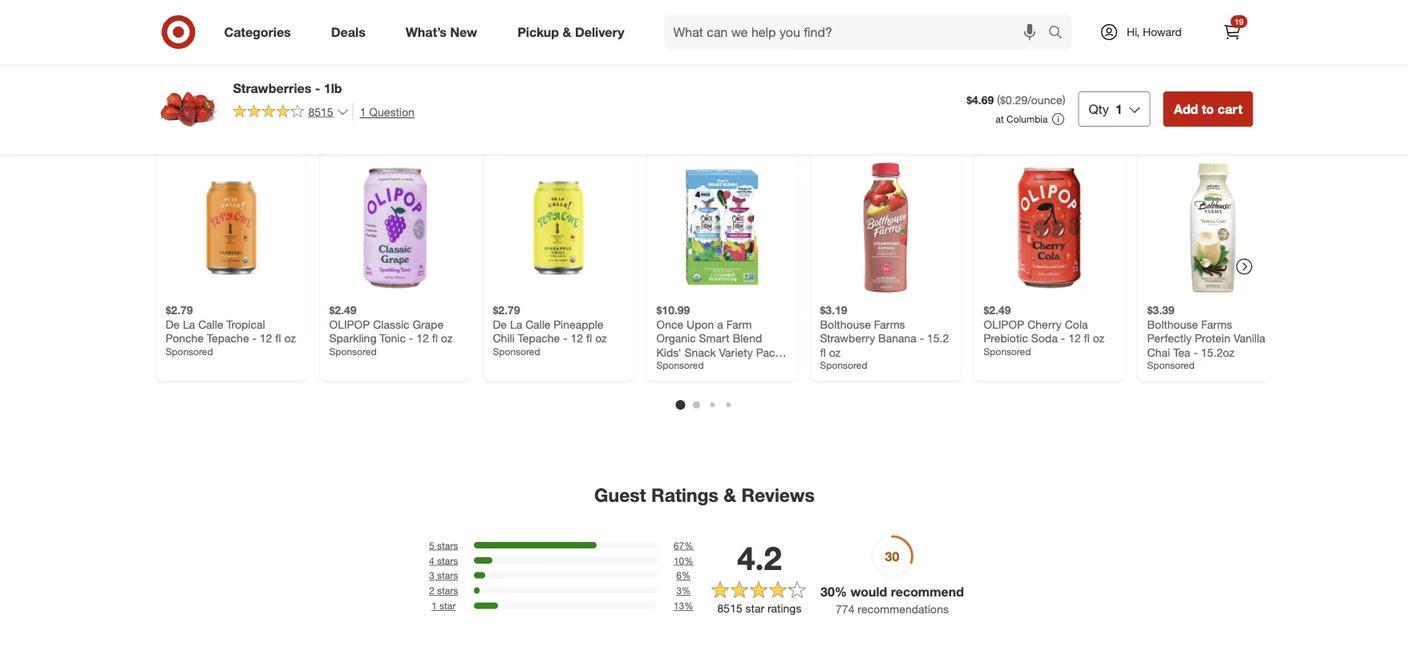 Task type: locate. For each thing, give the bounding box(es) containing it.
2 horizontal spatial 1
[[1116, 101, 1123, 117]]

bolthouse up tea
[[1148, 317, 1199, 331]]

- inside "$2.49 olipop classic grape sparkling tonic - 12 fl oz sponsored"
[[409, 331, 414, 345]]

pineapple
[[554, 317, 604, 331]]

1 question
[[360, 105, 415, 119]]

1 left the question
[[360, 105, 366, 119]]

sponsored inside "$2.49 olipop classic grape sparkling tonic - 12 fl oz sponsored"
[[329, 345, 377, 357]]

chai
[[1148, 345, 1171, 359]]

2 bolthouse from the left
[[1148, 317, 1199, 331]]

oz inside $3.19 bolthouse farms strawberry banana - 15.2 fl oz sponsored
[[829, 345, 841, 359]]

add to cart
[[1175, 101, 1243, 117]]

stars up 4 stars
[[437, 540, 458, 552]]

8515 star ratings
[[718, 602, 802, 616]]

2 la from the left
[[510, 317, 523, 331]]

would
[[851, 584, 888, 600]]

0 horizontal spatial bolthouse
[[821, 317, 871, 331]]

farm
[[727, 317, 752, 331]]

% up 10 % in the bottom left of the page
[[685, 540, 694, 552]]

3 up '13'
[[677, 585, 682, 597]]

tepache
[[207, 331, 249, 345], [518, 331, 560, 345]]

olipop left classic
[[329, 317, 370, 331]]

8515 down 1lb
[[309, 105, 334, 119]]

0 horizontal spatial de
[[166, 317, 180, 331]]

sponsored inside "$2.79 de la calle tropical ponche tepache - 12 fl oz sponsored"
[[166, 345, 213, 357]]

1 calle from the left
[[198, 317, 223, 331]]

1 farms from the left
[[875, 317, 906, 331]]

calle for tropical
[[198, 317, 223, 331]]

2 tepache from the left
[[518, 331, 560, 345]]

-
[[315, 80, 320, 96], [252, 331, 257, 345], [409, 331, 414, 345], [563, 331, 568, 345], [920, 331, 925, 345], [1062, 331, 1066, 345], [1194, 345, 1199, 359], [657, 359, 661, 374]]

0 horizontal spatial olipop
[[329, 317, 370, 331]]

$2.79 up chili
[[493, 303, 520, 317]]

stars up '2 stars'
[[437, 570, 458, 582]]

sponsored
[[166, 345, 213, 357], [329, 345, 377, 357], [493, 345, 541, 357], [984, 345, 1032, 357], [657, 359, 704, 372], [821, 359, 868, 372], [1148, 359, 1195, 372]]

pouches
[[721, 359, 764, 374]]

snack
[[685, 345, 716, 359]]

% up 774
[[835, 584, 848, 600]]

$10.99 once upon a farm organic smart blend kids' snack variety pack - 12.8oz/4ct pouches
[[657, 303, 781, 374]]

2 12 from the left
[[417, 331, 429, 345]]

farms up 15.2oz
[[1202, 317, 1233, 331]]

variety
[[719, 345, 753, 359]]

oz right tropical
[[284, 331, 296, 345]]

calle left tropical
[[198, 317, 223, 331]]

% for 30
[[835, 584, 848, 600]]

0 horizontal spatial 1
[[360, 105, 366, 119]]

0 horizontal spatial calle
[[198, 317, 223, 331]]

la inside "$2.79 de la calle tropical ponche tepache - 12 fl oz sponsored"
[[183, 317, 195, 331]]

1 horizontal spatial bolthouse
[[1148, 317, 1199, 331]]

1 12 from the left
[[260, 331, 272, 345]]

& right pickup
[[563, 24, 572, 40]]

8515 right 13 %
[[718, 602, 743, 616]]

$2.49 inside "$2.49 olipop classic grape sparkling tonic - 12 fl oz sponsored"
[[329, 303, 357, 317]]

star
[[440, 600, 456, 612], [746, 602, 765, 616]]

$4.69 ( $0.29 /ounce )
[[967, 93, 1066, 107]]

2 farms from the left
[[1202, 317, 1233, 331]]

farms left 15.2
[[875, 317, 906, 331]]

tepache inside $2.79 de la calle pineapple chili tepache - 12 fl oz sponsored
[[518, 331, 560, 345]]

2 de from the left
[[493, 317, 507, 331]]

0 vertical spatial 3
[[429, 570, 435, 582]]

stars down "5 stars"
[[437, 555, 458, 567]]

0 horizontal spatial $2.49
[[329, 303, 357, 317]]

2 $2.49 from the left
[[984, 303, 1012, 317]]

- right tea
[[1194, 345, 1199, 359]]

calle right chili
[[526, 317, 551, 331]]

0 horizontal spatial 8515
[[309, 105, 334, 119]]

- inside $3.19 bolthouse farms strawberry banana - 15.2 fl oz sponsored
[[920, 331, 925, 345]]

tepache for tropical
[[207, 331, 249, 345]]

oz left kids'
[[596, 331, 607, 345]]

- right chili
[[563, 331, 568, 345]]

6 %
[[677, 570, 691, 582]]

sponsored inside $2.49 olipop cherry cola prebiotic soda - 12 fl oz sponsored
[[984, 345, 1032, 357]]

1 horizontal spatial de
[[493, 317, 507, 331]]

- inside $2.79 de la calle pineapple chili tepache - 12 fl oz sponsored
[[563, 331, 568, 345]]

la left pineapple
[[510, 317, 523, 331]]

1 question link
[[353, 103, 415, 121]]

de inside $2.79 de la calle pineapple chili tepache - 12 fl oz sponsored
[[493, 317, 507, 331]]

- right ponche
[[252, 331, 257, 345]]

% for 13
[[685, 600, 694, 612]]

stars for 2 stars
[[437, 585, 458, 597]]

1 stars from the top
[[437, 540, 458, 552]]

1 horizontal spatial olipop
[[984, 317, 1025, 331]]

star left "ratings"
[[746, 602, 765, 616]]

$2.79 inside $2.79 de la calle pineapple chili tepache - 12 fl oz sponsored
[[493, 303, 520, 317]]

1 vertical spatial 8515
[[718, 602, 743, 616]]

0 horizontal spatial $2.79
[[166, 303, 193, 317]]

add to cart button
[[1164, 91, 1254, 127]]

3
[[429, 570, 435, 582], [677, 585, 682, 597]]

la for ponche
[[183, 317, 195, 331]]

classic
[[373, 317, 410, 331]]

1 la from the left
[[183, 317, 195, 331]]

1 olipop from the left
[[329, 317, 370, 331]]

0 horizontal spatial tepache
[[207, 331, 249, 345]]

$2.49 for olipop cherry cola prebiotic soda - 12 fl oz
[[984, 303, 1012, 317]]

1 bolthouse from the left
[[821, 317, 871, 331]]

la
[[183, 317, 195, 331], [510, 317, 523, 331]]

0 horizontal spatial &
[[563, 24, 572, 40]]

% up 13 %
[[682, 585, 691, 597]]

prebiotic
[[984, 331, 1029, 345]]

$2.79 inside "$2.79 de la calle tropical ponche tepache - 12 fl oz sponsored"
[[166, 303, 193, 317]]

calle inside $2.79 de la calle pineapple chili tepache - 12 fl oz sponsored
[[526, 317, 551, 331]]

de for de la calle tropical ponche tepache - 12 fl oz
[[166, 317, 180, 331]]

- left 15.2
[[920, 331, 925, 345]]

what's new link
[[392, 14, 498, 50]]

0 vertical spatial &
[[563, 24, 572, 40]]

30 % would recommend 774 recommendations
[[821, 584, 965, 616]]

0 horizontal spatial star
[[440, 600, 456, 612]]

3 up 2
[[429, 570, 435, 582]]

& right ratings
[[724, 484, 737, 506]]

- inside $2.49 olipop cherry cola prebiotic soda - 12 fl oz sponsored
[[1062, 331, 1066, 345]]

2 calle from the left
[[526, 317, 551, 331]]

0 horizontal spatial farms
[[875, 317, 906, 331]]

chili
[[493, 331, 515, 345]]

fl inside "$2.49 olipop classic grape sparkling tonic - 12 fl oz sponsored"
[[432, 331, 438, 345]]

/ounce
[[1028, 93, 1063, 107]]

protein
[[1196, 331, 1231, 345]]

5
[[429, 540, 435, 552]]

1 $2.79 from the left
[[166, 303, 193, 317]]

de left tropical
[[166, 317, 180, 331]]

$3.19 bolthouse farms strawberry banana - 15.2 fl oz sponsored
[[821, 303, 950, 372]]

1 horizontal spatial calle
[[526, 317, 551, 331]]

1 tepache from the left
[[207, 331, 249, 345]]

olipop for olipop cherry cola prebiotic soda - 12 fl oz
[[984, 317, 1025, 331]]

4 12 from the left
[[1069, 331, 1081, 345]]

% for 67
[[685, 540, 694, 552]]

% up "6 %"
[[685, 555, 694, 567]]

2 stars from the top
[[437, 555, 458, 567]]

67
[[674, 540, 685, 552]]

cherry
[[1028, 317, 1062, 331]]

3 for 3 stars
[[429, 570, 435, 582]]

1 horizontal spatial farms
[[1202, 317, 1233, 331]]

1 horizontal spatial &
[[724, 484, 737, 506]]

star for 8515
[[746, 602, 765, 616]]

pickup & delivery link
[[504, 14, 645, 50]]

fl inside $2.49 olipop cherry cola prebiotic soda - 12 fl oz sponsored
[[1085, 331, 1090, 345]]

bolthouse inside $3.19 bolthouse farms strawberry banana - 15.2 fl oz sponsored
[[821, 317, 871, 331]]

de inside "$2.79 de la calle tropical ponche tepache - 12 fl oz sponsored"
[[166, 317, 180, 331]]

tepache right chili
[[518, 331, 560, 345]]

de
[[166, 317, 180, 331], [493, 317, 507, 331]]

sponsored inside $2.79 de la calle pineapple chili tepache - 12 fl oz sponsored
[[493, 345, 541, 357]]

3 stars from the top
[[437, 570, 458, 582]]

15.2
[[928, 331, 950, 345]]

what's new
[[406, 24, 478, 40]]

bolthouse inside $3.39 bolthouse farms perfectly protein vanilla chai tea - 15.2oz sponsored
[[1148, 317, 1199, 331]]

$2.79 de la calle tropical ponche tepache - 12 fl oz sponsored
[[166, 303, 296, 357]]

de la calle tropical ponche tepache - 12 fl oz image
[[166, 162, 297, 294]]

new
[[450, 24, 478, 40]]

1 horizontal spatial $2.79
[[493, 303, 520, 317]]

19 link
[[1215, 14, 1251, 50]]

olipop inside "$2.49 olipop classic grape sparkling tonic - 12 fl oz sponsored"
[[329, 317, 370, 331]]

1 horizontal spatial 1
[[432, 600, 437, 612]]

1 right qty
[[1116, 101, 1123, 117]]

% inside the 30 % would recommend 774 recommendations
[[835, 584, 848, 600]]

1 for 1 star
[[432, 600, 437, 612]]

1 $2.49 from the left
[[329, 303, 357, 317]]

no-cook dinners you can totally pull off. image
[[576, 0, 834, 23]]

strawberry
[[821, 331, 876, 345]]

de right grape
[[493, 317, 507, 331]]

1 de from the left
[[166, 317, 180, 331]]

bolthouse
[[821, 317, 871, 331], [1148, 317, 1199, 331]]

12 inside "$2.49 olipop classic grape sparkling tonic - 12 fl oz sponsored"
[[417, 331, 429, 345]]

1
[[1116, 101, 1123, 117], [360, 105, 366, 119], [432, 600, 437, 612]]

1 horizontal spatial star
[[746, 602, 765, 616]]

4 stars from the top
[[437, 585, 458, 597]]

$2.49 inside $2.49 olipop cherry cola prebiotic soda - 12 fl oz sponsored
[[984, 303, 1012, 317]]

- right the tonic
[[409, 331, 414, 345]]

8515
[[309, 105, 334, 119], [718, 602, 743, 616]]

la left tropical
[[183, 317, 195, 331]]

olipop inside $2.49 olipop cherry cola prebiotic soda - 12 fl oz sponsored
[[984, 317, 1025, 331]]

la inside $2.79 de la calle pineapple chili tepache - 12 fl oz sponsored
[[510, 317, 523, 331]]

0 vertical spatial 8515
[[309, 105, 334, 119]]

$3.39 bolthouse farms perfectly protein vanilla chai tea - 15.2oz sponsored
[[1148, 303, 1266, 372]]

1 horizontal spatial 3
[[677, 585, 682, 597]]

1 horizontal spatial 8515
[[718, 602, 743, 616]]

fl
[[275, 331, 281, 345], [432, 331, 438, 345], [587, 331, 592, 345], [1085, 331, 1090, 345], [821, 345, 826, 359]]

10 %
[[674, 555, 694, 567]]

$2.79
[[166, 303, 193, 317], [493, 303, 520, 317]]

once upon a farm organic smart blend kids' snack variety pack - 12.8oz/4ct pouches image
[[657, 162, 788, 294]]

oz down $3.19
[[829, 345, 841, 359]]

calle inside "$2.79 de la calle tropical ponche tepache - 12 fl oz sponsored"
[[198, 317, 223, 331]]

star down '2 stars'
[[440, 600, 456, 612]]

calle
[[198, 317, 223, 331], [526, 317, 551, 331]]

farms
[[875, 317, 906, 331], [1202, 317, 1233, 331]]

- right soda on the bottom of page
[[1062, 331, 1066, 345]]

kids'
[[657, 345, 682, 359]]

a
[[718, 317, 724, 331]]

0 horizontal spatial 3
[[429, 570, 435, 582]]

0 horizontal spatial la
[[183, 317, 195, 331]]

2 $2.79 from the left
[[493, 303, 520, 317]]

2 olipop from the left
[[984, 317, 1025, 331]]

olipop cherry cola prebiotic soda - 12 fl oz image
[[984, 162, 1116, 294]]

stars for 4 stars
[[437, 555, 458, 567]]

tepache right ponche
[[207, 331, 249, 345]]

$2.79 up ponche
[[166, 303, 193, 317]]

& inside 'pickup & delivery' link
[[563, 24, 572, 40]]

oz right the tonic
[[441, 331, 453, 345]]

deals link
[[318, 14, 386, 50]]

tepache inside "$2.79 de la calle tropical ponche tepache - 12 fl oz sponsored"
[[207, 331, 249, 345]]

farms inside $3.39 bolthouse farms perfectly protein vanilla chai tea - 15.2oz sponsored
[[1202, 317, 1233, 331]]

% up 3 %
[[682, 570, 691, 582]]

1 horizontal spatial $2.49
[[984, 303, 1012, 317]]

3 12 from the left
[[571, 331, 583, 345]]

% down 3 %
[[685, 600, 694, 612]]

stars up 1 star
[[437, 585, 458, 597]]

12 inside $2.79 de la calle pineapple chili tepache - 12 fl oz sponsored
[[571, 331, 583, 345]]

guest ratings & reviews
[[595, 484, 815, 506]]

vanilla
[[1234, 331, 1266, 345]]

olipop for olipop classic grape sparkling tonic - 12 fl oz
[[329, 317, 370, 331]]

3 for 3 %
[[677, 585, 682, 597]]

- left 12.8oz/4ct
[[657, 359, 661, 374]]

add
[[1175, 101, 1199, 117]]

1 horizontal spatial la
[[510, 317, 523, 331]]

bolthouse left "banana"
[[821, 317, 871, 331]]

1 vertical spatial 3
[[677, 585, 682, 597]]

$2.49 up prebiotic
[[984, 303, 1012, 317]]

1 horizontal spatial tepache
[[518, 331, 560, 345]]

12.8oz/4ct
[[664, 359, 717, 374]]

8515 for 8515 star ratings
[[718, 602, 743, 616]]

farms inside $3.19 bolthouse farms strawberry banana - 15.2 fl oz sponsored
[[875, 317, 906, 331]]

2
[[429, 585, 435, 597]]

oz right cola
[[1094, 331, 1105, 345]]

$2.49 up 'sparkling'
[[329, 303, 357, 317]]

image of strawberries - 1lb image
[[156, 77, 220, 141]]

$2.49 for olipop classic grape sparkling tonic - 12 fl oz
[[329, 303, 357, 317]]

1 down 2
[[432, 600, 437, 612]]

tonic
[[380, 331, 406, 345]]

olipop left cherry
[[984, 317, 1025, 331]]

cart
[[1218, 101, 1243, 117]]

bolthouse for $3.39
[[1148, 317, 1199, 331]]

1 vertical spatial &
[[724, 484, 737, 506]]

oz inside $2.79 de la calle pineapple chili tepache - 12 fl oz sponsored
[[596, 331, 607, 345]]

olipop
[[329, 317, 370, 331], [984, 317, 1025, 331]]



Task type: describe. For each thing, give the bounding box(es) containing it.
pack
[[756, 345, 781, 359]]

1 for 1 question
[[360, 105, 366, 119]]

upon
[[687, 317, 715, 331]]

cola
[[1065, 317, 1089, 331]]

reviews
[[742, 484, 815, 506]]

farms for protein
[[1202, 317, 1233, 331]]

columbia
[[1007, 113, 1048, 125]]

once
[[657, 317, 684, 331]]

at columbia
[[996, 113, 1048, 125]]

67 %
[[674, 540, 694, 552]]

delivery
[[575, 24, 625, 40]]

30
[[821, 584, 835, 600]]

$3.39
[[1148, 303, 1175, 317]]

hi,
[[1127, 25, 1140, 39]]

sponsored inside $3.39 bolthouse farms perfectly protein vanilla chai tea - 15.2oz sponsored
[[1148, 359, 1195, 372]]

3 stars
[[429, 570, 458, 582]]

calle for pineapple
[[526, 317, 551, 331]]

olipop classic grape sparkling tonic - 12 fl oz image
[[329, 162, 461, 294]]

ponche
[[166, 331, 204, 345]]

- left 1lb
[[315, 80, 320, 96]]

$4.69
[[967, 93, 995, 107]]

farms for banana
[[875, 317, 906, 331]]

soda
[[1032, 331, 1058, 345]]

5 stars
[[429, 540, 458, 552]]

12 inside "$2.79 de la calle tropical ponche tepache - 12 fl oz sponsored"
[[260, 331, 272, 345]]

de for de la calle pineapple chili tepache - 12 fl oz
[[493, 317, 507, 331]]

star for 1
[[440, 600, 456, 612]]

% for 10
[[685, 555, 694, 567]]

guest
[[595, 484, 647, 506]]

- inside $10.99 once upon a farm organic smart blend kids' snack variety pack - 12.8oz/4ct pouches
[[657, 359, 661, 374]]

what's
[[406, 24, 447, 40]]

5 easy-breezy board spreads you'll totally crave. image
[[876, 0, 1133, 23]]

tea
[[1174, 345, 1191, 359]]

tepache for pineapple
[[518, 331, 560, 345]]

categories
[[224, 24, 291, 40]]

$10.99
[[657, 303, 690, 317]]

bolthouse for $3.19
[[821, 317, 871, 331]]

qty
[[1089, 101, 1110, 117]]

smart
[[699, 331, 730, 345]]

% for 6
[[682, 570, 691, 582]]

recommendations
[[858, 602, 949, 616]]

774
[[836, 602, 855, 616]]

tropical
[[227, 317, 265, 331]]

)
[[1063, 93, 1066, 107]]

bolthouse farms perfectly protein vanilla chai tea - 15.2oz image
[[1148, 162, 1280, 294]]

oz inside "$2.49 olipop classic grape sparkling tonic - 12 fl oz sponsored"
[[441, 331, 453, 345]]

- inside "$2.79 de la calle tropical ponche tepache - 12 fl oz sponsored"
[[252, 331, 257, 345]]

10
[[674, 555, 685, 567]]

categories link
[[211, 14, 311, 50]]

to
[[1202, 101, 1215, 117]]

13 %
[[674, 600, 694, 612]]

pickup & delivery
[[518, 24, 625, 40]]

4
[[429, 555, 435, 567]]

$2.79 for de la calle pineapple chili tepache - 12 fl oz
[[493, 303, 520, 317]]

19
[[1235, 16, 1244, 26]]

$2.79 for de la calle tropical ponche tepache - 12 fl oz
[[166, 303, 193, 317]]

$2.49 olipop classic grape sparkling tonic - 12 fl oz sponsored
[[329, 303, 453, 357]]

banana
[[879, 331, 917, 345]]

1lb
[[324, 80, 342, 96]]

fl inside $2.79 de la calle pineapple chili tepache - 12 fl oz sponsored
[[587, 331, 592, 345]]

What can we help you find? suggestions appear below search field
[[664, 14, 1053, 50]]

sponsored inside $3.19 bolthouse farms strawberry banana - 15.2 fl oz sponsored
[[821, 359, 868, 372]]

deals
[[331, 24, 366, 40]]

2 stars
[[429, 585, 458, 597]]

question
[[369, 105, 415, 119]]

hi, howard
[[1127, 25, 1182, 39]]

search
[[1042, 26, 1080, 41]]

howard
[[1144, 25, 1182, 39]]

strawberries
[[233, 80, 312, 96]]

% for 3
[[682, 585, 691, 597]]

6
[[677, 570, 682, 582]]

qty 1
[[1089, 101, 1123, 117]]

1 star
[[432, 600, 456, 612]]

oz inside $2.49 olipop cherry cola prebiotic soda - 12 fl oz sponsored
[[1094, 331, 1105, 345]]

8515 for 8515
[[309, 105, 334, 119]]

stars for 5 stars
[[437, 540, 458, 552]]

at
[[996, 113, 1004, 125]]

pickup
[[518, 24, 559, 40]]

3 %
[[677, 585, 691, 597]]

stars for 3 stars
[[437, 570, 458, 582]]

la for chili
[[510, 317, 523, 331]]

4 stars
[[429, 555, 458, 567]]

fl inside $3.19 bolthouse farms strawberry banana - 15.2 fl oz sponsored
[[821, 345, 826, 359]]

perfectly
[[1148, 331, 1192, 345]]

13
[[674, 600, 685, 612]]

ratings
[[652, 484, 719, 506]]

strawberries - 1lb
[[233, 80, 342, 96]]

12 inside $2.49 olipop cherry cola prebiotic soda - 12 fl oz sponsored
[[1069, 331, 1081, 345]]

(
[[998, 93, 1001, 107]]

sparkling
[[329, 331, 377, 345]]

oz inside "$2.79 de la calle tropical ponche tepache - 12 fl oz sponsored"
[[284, 331, 296, 345]]

organic
[[657, 331, 696, 345]]

bolthouse farms strawberry banana - 15.2 fl oz image
[[821, 162, 952, 294]]

- inside $3.39 bolthouse farms perfectly protein vanilla chai tea - 15.2oz sponsored
[[1194, 345, 1199, 359]]

$3.19
[[821, 303, 848, 317]]

$2.49 olipop cherry cola prebiotic soda - 12 fl oz sponsored
[[984, 303, 1105, 357]]

de la calle pineapple chili tepache - 12 fl oz image
[[493, 162, 625, 294]]

15.2oz
[[1202, 345, 1235, 359]]

blend
[[733, 331, 763, 345]]

$2.79 de la calle pineapple chili tepache - 12 fl oz sponsored
[[493, 303, 607, 357]]

ratings
[[768, 602, 802, 616]]

fl inside "$2.79 de la calle tropical ponche tepache - 12 fl oz sponsored"
[[275, 331, 281, 345]]



Task type: vqa. For each thing, say whether or not it's contained in the screenshot.


